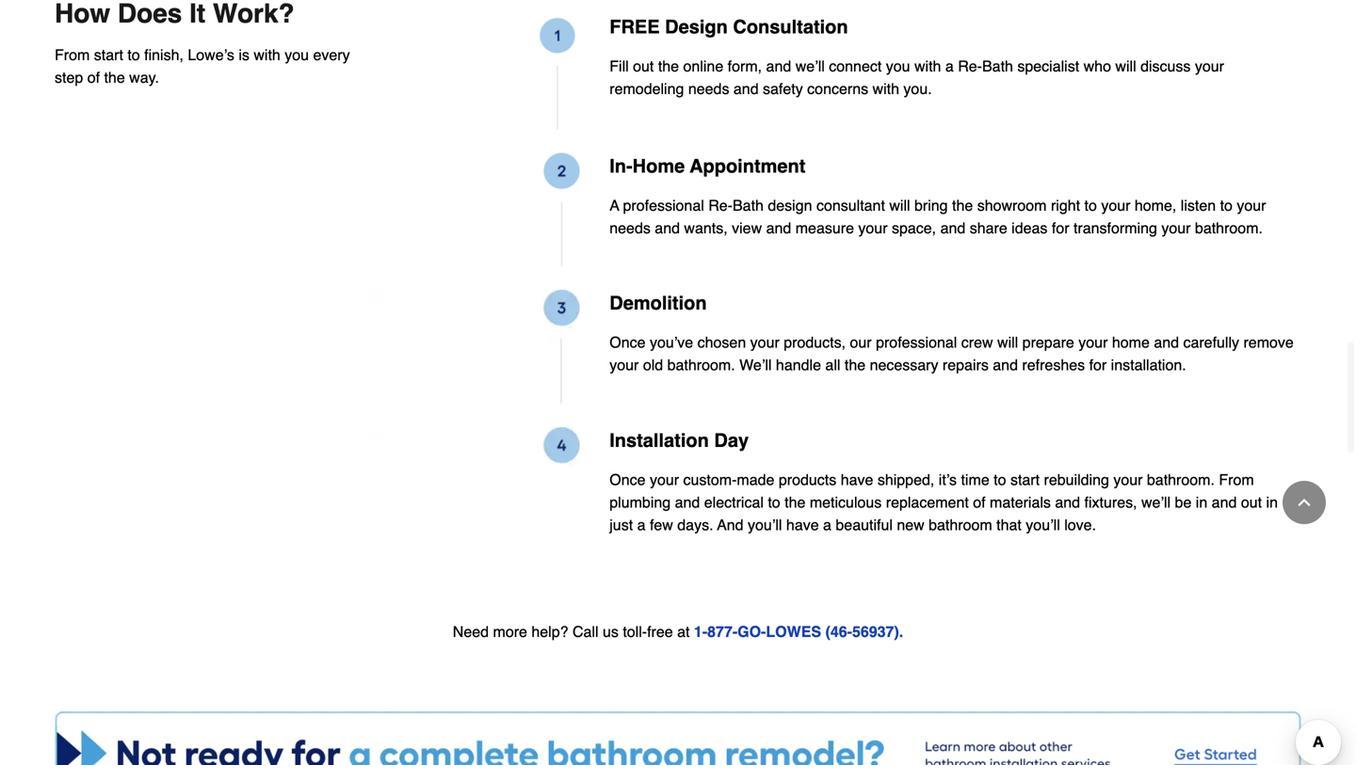 Task type: vqa. For each thing, say whether or not it's contained in the screenshot.
needs
yes



Task type: locate. For each thing, give the bounding box(es) containing it.
handle
[[776, 357, 821, 374]]

an icon of the number 4. image
[[370, 427, 579, 542]]

chosen
[[698, 334, 746, 351]]

needs down the a
[[610, 219, 651, 237]]

and up days.
[[675, 494, 700, 511]]

1 horizontal spatial start
[[1011, 471, 1040, 489]]

the right bring
[[952, 197, 973, 214]]

2 vertical spatial bathroom.
[[1147, 471, 1215, 489]]

prepare
[[1023, 334, 1074, 351]]

have
[[841, 471, 873, 489], [786, 516, 819, 534]]

2 in from the left
[[1266, 494, 1278, 511]]

1 horizontal spatial a
[[823, 516, 832, 534]]

bath left "specialist"
[[982, 57, 1013, 75]]

once up "plumbing"
[[610, 471, 646, 489]]

bathroom. inside a professional re-bath design consultant will bring the showroom right to your home, listen to your needs and wants, view and measure your space, and share ideas for transforming your bathroom.
[[1195, 219, 1263, 237]]

0 vertical spatial bathroom.
[[1195, 219, 1263, 237]]

professional up necessary
[[876, 334, 957, 351]]

1 vertical spatial we'll
[[1142, 494, 1171, 511]]

re- up wants,
[[708, 197, 733, 214]]

step
[[55, 69, 83, 86]]

your
[[1195, 57, 1224, 75], [1101, 197, 1131, 214], [1237, 197, 1266, 214], [858, 219, 888, 237], [1162, 219, 1191, 237], [750, 334, 780, 351], [1079, 334, 1108, 351], [610, 357, 639, 374], [650, 471, 679, 489], [1114, 471, 1143, 489]]

who
[[1084, 57, 1111, 75]]

2 horizontal spatial will
[[1116, 57, 1136, 75]]

an icon of the number 2. image
[[370, 153, 579, 268]]

1 horizontal spatial you
[[886, 57, 910, 75]]

with
[[254, 46, 280, 63], [915, 57, 941, 75], [873, 80, 899, 97]]

love.
[[1064, 516, 1096, 534]]

bathroom. down chosen
[[667, 357, 735, 374]]

2 horizontal spatial a
[[946, 57, 954, 75]]

start left finish,
[[94, 46, 123, 63]]

1 vertical spatial for
[[1089, 357, 1107, 374]]

online
[[683, 57, 724, 75]]

1 horizontal spatial in
[[1266, 494, 1278, 511]]

0 vertical spatial for
[[1052, 219, 1070, 237]]

just
[[610, 516, 633, 534]]

we'll
[[796, 57, 825, 75], [1142, 494, 1171, 511]]

we'll left the be
[[1142, 494, 1171, 511]]

in right the be
[[1196, 494, 1208, 511]]

bath inside fill out the online form, and we'll connect you with a re-bath specialist who will discuss your remodeling needs and safety concerns with you.
[[982, 57, 1013, 75]]

and down "rebuilding"
[[1055, 494, 1080, 511]]

1 horizontal spatial out
[[1241, 494, 1262, 511]]

1 once from the top
[[610, 334, 646, 351]]

for down right
[[1052, 219, 1070, 237]]

you left every
[[285, 46, 309, 63]]

out up remodeling
[[633, 57, 654, 75]]

0 vertical spatial professional
[[623, 197, 704, 214]]

that
[[997, 516, 1022, 534]]

you'll right and
[[748, 516, 782, 534]]

installation day
[[610, 430, 749, 452]]

necessary
[[870, 357, 939, 374]]

once inside once you've chosen your products, our professional crew will prepare your home and carefully remove your old bathroom. we'll handle all the necessary repairs and refreshes for installation.
[[610, 334, 646, 351]]

will
[[1116, 57, 1136, 75], [889, 197, 910, 214], [997, 334, 1018, 351]]

bathroom. down listen
[[1195, 219, 1263, 237]]

bathroom. up the be
[[1147, 471, 1215, 489]]

from left scroll to top element at the bottom right of the page
[[1219, 471, 1254, 489]]

1 horizontal spatial have
[[841, 471, 873, 489]]

0 horizontal spatial we'll
[[796, 57, 825, 75]]

re- inside a professional re-bath design consultant will bring the showroom right to your home, listen to your needs and wants, view and measure your space, and share ideas for transforming your bathroom.
[[708, 197, 733, 214]]

home,
[[1135, 197, 1177, 214]]

for right refreshes
[[1089, 357, 1107, 374]]

1 horizontal spatial from
[[1219, 471, 1254, 489]]

0 vertical spatial re-
[[958, 57, 982, 75]]

to up way.
[[127, 46, 140, 63]]

the down products
[[785, 494, 806, 511]]

out left scroll to top element at the bottom right of the page
[[1241, 494, 1262, 511]]

1 vertical spatial from
[[1219, 471, 1254, 489]]

0 horizontal spatial for
[[1052, 219, 1070, 237]]

your right discuss
[[1195, 57, 1224, 75]]

few
[[650, 516, 673, 534]]

have down products
[[786, 516, 819, 534]]

0 horizontal spatial start
[[94, 46, 123, 63]]

and right the be
[[1212, 494, 1237, 511]]

you've
[[650, 334, 693, 351]]

be
[[1175, 494, 1192, 511]]

56937).
[[852, 624, 903, 641]]

1 vertical spatial bath
[[733, 197, 764, 214]]

and
[[766, 57, 791, 75], [734, 80, 759, 97], [655, 219, 680, 237], [766, 219, 791, 237], [940, 219, 966, 237], [1154, 334, 1179, 351], [993, 357, 1018, 374], [675, 494, 700, 511], [1055, 494, 1080, 511], [1212, 494, 1237, 511]]

re- left "specialist"
[[958, 57, 982, 75]]

1 horizontal spatial professional
[[876, 334, 957, 351]]

and down the crew at the right top of page
[[993, 357, 1018, 374]]

0 horizontal spatial of
[[87, 69, 100, 86]]

have up meticulous at right
[[841, 471, 873, 489]]

to down made at right bottom
[[768, 494, 781, 511]]

of down time on the right
[[973, 494, 986, 511]]

0 vertical spatial of
[[87, 69, 100, 86]]

it's
[[939, 471, 957, 489]]

2 vertical spatial will
[[997, 334, 1018, 351]]

with inside from start to finish, lowe's is with you every step of the way.
[[254, 46, 280, 63]]

0 horizontal spatial from
[[55, 46, 90, 63]]

the left way.
[[104, 69, 125, 86]]

with right is
[[254, 46, 280, 63]]

1 vertical spatial professional
[[876, 334, 957, 351]]

2 once from the top
[[610, 471, 646, 489]]

0 vertical spatial start
[[94, 46, 123, 63]]

for inside once you've chosen your products, our professional crew will prepare your home and carefully remove your old bathroom. we'll handle all the necessary repairs and refreshes for installation.
[[1089, 357, 1107, 374]]

old
[[643, 357, 663, 374]]

every
[[313, 46, 350, 63]]

bathroom. inside once you've chosen your products, our professional crew will prepare your home and carefully remove your old bathroom. we'll handle all the necessary repairs and refreshes for installation.
[[667, 357, 735, 374]]

products,
[[784, 334, 846, 351]]

in-home appointment
[[610, 155, 806, 177]]

1 vertical spatial re-
[[708, 197, 733, 214]]

once
[[610, 334, 646, 351], [610, 471, 646, 489]]

1 horizontal spatial bath
[[982, 57, 1013, 75]]

to inside from start to finish, lowe's is with you every step of the way.
[[127, 46, 140, 63]]

1-877-go-lowes (46-56937). link
[[694, 624, 903, 641]]

and up safety
[[766, 57, 791, 75]]

0 horizontal spatial out
[[633, 57, 654, 75]]

and
[[717, 516, 744, 534]]

professional inside a professional re-bath design consultant will bring the showroom right to your home, listen to your needs and wants, view and measure your space, and share ideas for transforming your bathroom.
[[623, 197, 704, 214]]

needs
[[688, 80, 729, 97], [610, 219, 651, 237]]

0 vertical spatial bath
[[982, 57, 1013, 75]]

1 horizontal spatial of
[[973, 494, 986, 511]]

form,
[[728, 57, 762, 75]]

the right all on the right top
[[845, 357, 866, 374]]

0 vertical spatial out
[[633, 57, 654, 75]]

from up step
[[55, 46, 90, 63]]

will right who
[[1116, 57, 1136, 75]]

in
[[1196, 494, 1208, 511], [1266, 494, 1278, 511]]

you'll
[[748, 516, 782, 534], [1026, 516, 1060, 534]]

to right right
[[1085, 197, 1097, 214]]

0 horizontal spatial bath
[[733, 197, 764, 214]]

in left scroll to top element at the bottom right of the page
[[1266, 494, 1278, 511]]

once inside once your custom-made products have shipped, it's time to start rebuilding your bathroom. from plumbing and electrical to the meticulous replacement of materials and fixtures, we'll be in and out in just a few days. and you'll have a beautiful new bathroom that you'll love.
[[610, 471, 646, 489]]

will right the crew at the right top of page
[[997, 334, 1018, 351]]

bath up view
[[733, 197, 764, 214]]

lowe's
[[188, 46, 234, 63]]

0 horizontal spatial you'll
[[748, 516, 782, 534]]

0 vertical spatial we'll
[[796, 57, 825, 75]]

0 horizontal spatial needs
[[610, 219, 651, 237]]

1 horizontal spatial needs
[[688, 80, 729, 97]]

your up we'll
[[750, 334, 780, 351]]

professional down home at top
[[623, 197, 704, 214]]

out inside once your custom-made products have shipped, it's time to start rebuilding your bathroom. from plumbing and electrical to the meticulous replacement of materials and fixtures, we'll be in and out in just a few days. and you'll have a beautiful new bathroom that you'll love.
[[1241, 494, 1262, 511]]

with left you.
[[873, 80, 899, 97]]

1 vertical spatial start
[[1011, 471, 1040, 489]]

877-
[[707, 624, 738, 641]]

1 vertical spatial will
[[889, 197, 910, 214]]

0 horizontal spatial have
[[786, 516, 819, 534]]

1 vertical spatial out
[[1241, 494, 1262, 511]]

0 vertical spatial will
[[1116, 57, 1136, 75]]

1 vertical spatial bathroom.
[[667, 357, 735, 374]]

the up remodeling
[[658, 57, 679, 75]]

0 horizontal spatial with
[[254, 46, 280, 63]]

discuss
[[1141, 57, 1191, 75]]

we'll up safety
[[796, 57, 825, 75]]

design
[[768, 197, 812, 214]]

a
[[946, 57, 954, 75], [637, 516, 646, 534], [823, 516, 832, 534]]

your down home,
[[1162, 219, 1191, 237]]

for
[[1052, 219, 1070, 237], [1089, 357, 1107, 374]]

professional inside once you've chosen your products, our professional crew will prepare your home and carefully remove your old bathroom. we'll handle all the necessary repairs and refreshes for installation.
[[876, 334, 957, 351]]

free
[[610, 16, 660, 38]]

the
[[658, 57, 679, 75], [104, 69, 125, 86], [952, 197, 973, 214], [845, 357, 866, 374], [785, 494, 806, 511]]

1 vertical spatial once
[[610, 471, 646, 489]]

is
[[239, 46, 249, 63]]

wants,
[[684, 219, 728, 237]]

your down consultant
[[858, 219, 888, 237]]

0 horizontal spatial re-
[[708, 197, 733, 214]]

0 horizontal spatial professional
[[623, 197, 704, 214]]

consultation
[[733, 16, 848, 38]]

fixtures,
[[1085, 494, 1137, 511]]

once for demolition
[[610, 334, 646, 351]]

we'll inside fill out the online form, and we'll connect you with a re-bath specialist who will discuss your remodeling needs and safety concerns with you.
[[796, 57, 825, 75]]

you
[[285, 46, 309, 63], [886, 57, 910, 75]]

specialist
[[1018, 57, 1080, 75]]

1 horizontal spatial you'll
[[1026, 516, 1060, 534]]

chevron up image
[[1295, 494, 1314, 512]]

transforming
[[1074, 219, 1157, 237]]

to
[[127, 46, 140, 63], [1085, 197, 1097, 214], [1220, 197, 1233, 214], [994, 471, 1006, 489], [768, 494, 781, 511]]

0 vertical spatial once
[[610, 334, 646, 351]]

1 horizontal spatial we'll
[[1142, 494, 1171, 511]]

lowes
[[766, 624, 821, 641]]

1 horizontal spatial for
[[1089, 357, 1107, 374]]

finish,
[[144, 46, 184, 63]]

you'll down materials at right bottom
[[1026, 516, 1060, 534]]

1 horizontal spatial will
[[997, 334, 1018, 351]]

bathroom.
[[1195, 219, 1263, 237], [667, 357, 735, 374], [1147, 471, 1215, 489]]

0 vertical spatial from
[[55, 46, 90, 63]]

your left old
[[610, 357, 639, 374]]

0 horizontal spatial will
[[889, 197, 910, 214]]

0 vertical spatial needs
[[688, 80, 729, 97]]

home
[[633, 155, 685, 177]]

1 horizontal spatial re-
[[958, 57, 982, 75]]

custom-
[[683, 471, 737, 489]]

needs down online
[[688, 80, 729, 97]]

the inside a professional re-bath design consultant will bring the showroom right to your home, listen to your needs and wants, view and measure your space, and share ideas for transforming your bathroom.
[[952, 197, 973, 214]]

with up you.
[[915, 57, 941, 75]]

1 vertical spatial of
[[973, 494, 986, 511]]

once up old
[[610, 334, 646, 351]]

out
[[633, 57, 654, 75], [1241, 494, 1262, 511]]

installation
[[610, 430, 709, 452]]

0 horizontal spatial in
[[1196, 494, 1208, 511]]

1 vertical spatial needs
[[610, 219, 651, 237]]

0 vertical spatial have
[[841, 471, 873, 489]]

professional
[[623, 197, 704, 214], [876, 334, 957, 351]]

of right step
[[87, 69, 100, 86]]

will up space,
[[889, 197, 910, 214]]

start up materials at right bottom
[[1011, 471, 1040, 489]]

0 horizontal spatial you
[[285, 46, 309, 63]]

you up you.
[[886, 57, 910, 75]]



Task type: describe. For each thing, give the bounding box(es) containing it.
0 horizontal spatial a
[[637, 516, 646, 534]]

products
[[779, 471, 837, 489]]

space,
[[892, 219, 936, 237]]

and left wants,
[[655, 219, 680, 237]]

a professional re-bath design consultant will bring the showroom right to your home, listen to your needs and wants, view and measure your space, and share ideas for transforming your bathroom.
[[610, 197, 1266, 237]]

the inside fill out the online form, and we'll connect you with a re-bath specialist who will discuss your remodeling needs and safety concerns with you.
[[658, 57, 679, 75]]

you inside fill out the online form, and we'll connect you with a re-bath specialist who will discuss your remodeling needs and safety concerns with you.
[[886, 57, 910, 75]]

scroll to top element
[[1283, 481, 1326, 525]]

way.
[[129, 69, 159, 86]]

your up fixtures,
[[1114, 471, 1143, 489]]

your left home
[[1079, 334, 1108, 351]]

to right time on the right
[[994, 471, 1006, 489]]

concerns
[[807, 80, 868, 97]]

made
[[737, 471, 775, 489]]

will inside once you've chosen your products, our professional crew will prepare your home and carefully remove your old bathroom. we'll handle all the necessary repairs and refreshes for installation.
[[997, 334, 1018, 351]]

showroom
[[977, 197, 1047, 214]]

in-
[[610, 155, 633, 177]]

your up "plumbing"
[[650, 471, 679, 489]]

not ready for a complete bathroom remodel? learn more about other bathroom installation services. image
[[55, 712, 1302, 766]]

electrical
[[704, 494, 764, 511]]

need
[[453, 624, 489, 641]]

the inside once you've chosen your products, our professional crew will prepare your home and carefully remove your old bathroom. we'll handle all the necessary repairs and refreshes for installation.
[[845, 357, 866, 374]]

start inside once your custom-made products have shipped, it's time to start rebuilding your bathroom. from plumbing and electrical to the meticulous replacement of materials and fixtures, we'll be in and out in just a few days. and you'll have a beautiful new bathroom that you'll love.
[[1011, 471, 1040, 489]]

from inside once your custom-made products have shipped, it's time to start rebuilding your bathroom. from plumbing and electrical to the meticulous replacement of materials and fixtures, we'll be in and out in just a few days. and you'll have a beautiful new bathroom that you'll love.
[[1219, 471, 1254, 489]]

connect
[[829, 57, 882, 75]]

day
[[714, 430, 749, 452]]

refreshes
[[1022, 357, 1085, 374]]

an icon of the number 3. image
[[370, 290, 579, 405]]

your inside fill out the online form, and we'll connect you with a re-bath specialist who will discuss your remodeling needs and safety concerns with you.
[[1195, 57, 1224, 75]]

time
[[961, 471, 990, 489]]

all
[[825, 357, 841, 374]]

the inside from start to finish, lowe's is with you every step of the way.
[[104, 69, 125, 86]]

days.
[[677, 516, 713, 534]]

1 horizontal spatial with
[[873, 80, 899, 97]]

and up installation.
[[1154, 334, 1179, 351]]

carefully
[[1183, 334, 1240, 351]]

our
[[850, 334, 872, 351]]

from inside from start to finish, lowe's is with you every step of the way.
[[55, 46, 90, 63]]

1-
[[694, 624, 707, 641]]

need more help? call us toll-free at 1-877-go-lowes (46-56937).
[[453, 624, 903, 641]]

replacement
[[886, 494, 969, 511]]

plumbing
[[610, 494, 671, 511]]

a inside fill out the online form, and we'll connect you with a re-bath specialist who will discuss your remodeling needs and safety concerns with you.
[[946, 57, 954, 75]]

remove
[[1244, 334, 1294, 351]]

toll-
[[623, 624, 647, 641]]

will inside fill out the online form, and we'll connect you with a re-bath specialist who will discuss your remodeling needs and safety concerns with you.
[[1116, 57, 1136, 75]]

installation.
[[1111, 357, 1186, 374]]

from start to finish, lowe's is with you every step of the way.
[[55, 46, 350, 86]]

of inside once your custom-made products have shipped, it's time to start rebuilding your bathroom. from plumbing and electrical to the meticulous replacement of materials and fixtures, we'll be in and out in just a few days. and you'll have a beautiful new bathroom that you'll love.
[[973, 494, 986, 511]]

shipped,
[[878, 471, 935, 489]]

more
[[493, 624, 527, 641]]

bring
[[915, 197, 948, 214]]

your up transforming
[[1101, 197, 1131, 214]]

us
[[603, 624, 619, 641]]

materials
[[990, 494, 1051, 511]]

go-
[[738, 624, 766, 641]]

(46-
[[826, 624, 852, 641]]

safety
[[763, 80, 803, 97]]

beautiful
[[836, 516, 893, 534]]

re- inside fill out the online form, and we'll connect you with a re-bath specialist who will discuss your remodeling needs and safety concerns with you.
[[958, 57, 982, 75]]

once for installation day
[[610, 471, 646, 489]]

ideas
[[1012, 219, 1048, 237]]

out inside fill out the online form, and we'll connect you with a re-bath specialist who will discuss your remodeling needs and safety concerns with you.
[[633, 57, 654, 75]]

start inside from start to finish, lowe's is with you every step of the way.
[[94, 46, 123, 63]]

your right listen
[[1237, 197, 1266, 214]]

bath inside a professional re-bath design consultant will bring the showroom right to your home, listen to your needs and wants, view and measure your space, and share ideas for transforming your bathroom.
[[733, 197, 764, 214]]

to right listen
[[1220, 197, 1233, 214]]

help?
[[532, 624, 568, 641]]

2 horizontal spatial with
[[915, 57, 941, 75]]

call
[[573, 624, 599, 641]]

rebuilding
[[1044, 471, 1109, 489]]

demolition
[[610, 293, 707, 314]]

appointment
[[690, 155, 806, 177]]

new
[[897, 516, 925, 534]]

1 vertical spatial have
[[786, 516, 819, 534]]

a
[[610, 197, 619, 214]]

right
[[1051, 197, 1080, 214]]

listen
[[1181, 197, 1216, 214]]

fill
[[610, 57, 629, 75]]

view
[[732, 219, 762, 237]]

will inside a professional re-bath design consultant will bring the showroom right to your home, listen to your needs and wants, view and measure your space, and share ideas for transforming your bathroom.
[[889, 197, 910, 214]]

we'll
[[739, 357, 772, 374]]

of inside from start to finish, lowe's is with you every step of the way.
[[87, 69, 100, 86]]

repairs
[[943, 357, 989, 374]]

free design consultation
[[610, 16, 848, 38]]

1 in from the left
[[1196, 494, 1208, 511]]

consultant
[[817, 197, 885, 214]]

we'll inside once your custom-made products have shipped, it's time to start rebuilding your bathroom. from plumbing and electrical to the meticulous replacement of materials and fixtures, we'll be in and out in just a few days. and you'll have a beautiful new bathroom that you'll love.
[[1142, 494, 1171, 511]]

2 you'll from the left
[[1026, 516, 1060, 534]]

crew
[[961, 334, 993, 351]]

measure
[[796, 219, 854, 237]]

needs inside fill out the online form, and we'll connect you with a re-bath specialist who will discuss your remodeling needs and safety concerns with you.
[[688, 80, 729, 97]]

bathroom
[[929, 516, 992, 534]]

home
[[1112, 334, 1150, 351]]

and down bring
[[940, 219, 966, 237]]

the inside once your custom-made products have shipped, it's time to start rebuilding your bathroom. from plumbing and electrical to the meticulous replacement of materials and fixtures, we'll be in and out in just a few days. and you'll have a beautiful new bathroom that you'll love.
[[785, 494, 806, 511]]

bathroom. inside once your custom-made products have shipped, it's time to start rebuilding your bathroom. from plumbing and electrical to the meticulous replacement of materials and fixtures, we'll be in and out in just a few days. and you'll have a beautiful new bathroom that you'll love.
[[1147, 471, 1215, 489]]

you inside from start to finish, lowe's is with you every step of the way.
[[285, 46, 309, 63]]

fill out the online form, and we'll connect you with a re-bath specialist who will discuss your remodeling needs and safety concerns with you.
[[610, 57, 1224, 97]]

once your custom-made products have shipped, it's time to start rebuilding your bathroom. from plumbing and electrical to the meticulous replacement of materials and fixtures, we'll be in and out in just a few days. and you'll have a beautiful new bathroom that you'll love.
[[610, 471, 1278, 534]]

once you've chosen your products, our professional crew will prepare your home and carefully remove your old bathroom. we'll handle all the necessary repairs and refreshes for installation.
[[610, 334, 1294, 374]]

you.
[[904, 80, 932, 97]]

at
[[677, 624, 690, 641]]

share
[[970, 219, 1008, 237]]

free
[[647, 624, 673, 641]]

needs inside a professional re-bath design consultant will bring the showroom right to your home, listen to your needs and wants, view and measure your space, and share ideas for transforming your bathroom.
[[610, 219, 651, 237]]

for inside a professional re-bath design consultant will bring the showroom right to your home, listen to your needs and wants, view and measure your space, and share ideas for transforming your bathroom.
[[1052, 219, 1070, 237]]

remodeling
[[610, 80, 684, 97]]

an icon of the number 1. image
[[370, 13, 579, 130]]

and down 'design'
[[766, 219, 791, 237]]

and down form,
[[734, 80, 759, 97]]

design
[[665, 16, 728, 38]]

1 you'll from the left
[[748, 516, 782, 534]]

meticulous
[[810, 494, 882, 511]]



